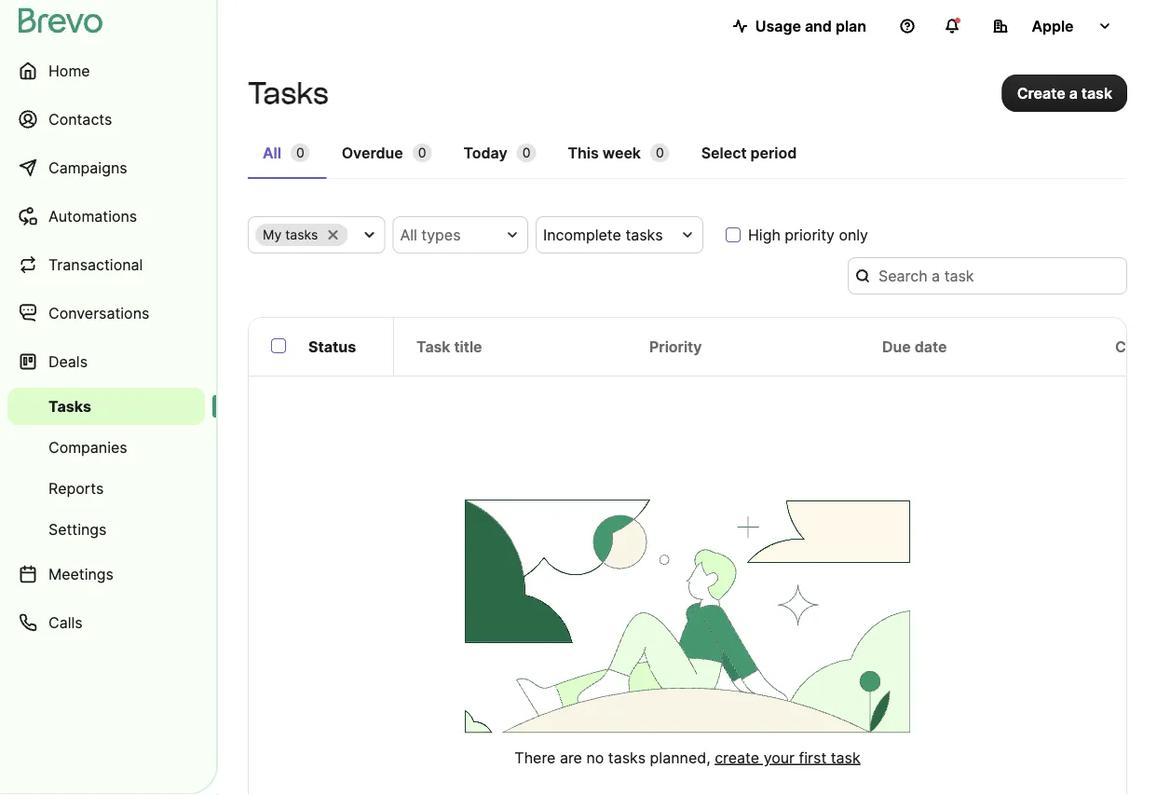 Task type: locate. For each thing, give the bounding box(es) containing it.
all types button
[[393, 216, 529, 254]]

campaigns link
[[7, 145, 205, 190]]

this
[[568, 144, 599, 162]]

usage
[[756, 17, 802, 35]]

home link
[[7, 48, 205, 93]]

1 horizontal spatial task
[[1082, 84, 1113, 102]]

4 0 from the left
[[656, 145, 664, 161]]

tasks right incomplete
[[626, 226, 663, 244]]

and
[[805, 17, 832, 35]]

meetings link
[[7, 552, 205, 597]]

task
[[1082, 84, 1113, 102], [831, 748, 861, 766]]

tasks right no
[[609, 748, 646, 766]]

select period
[[702, 144, 797, 162]]

select
[[702, 144, 747, 162]]

0 vertical spatial tasks
[[248, 75, 329, 111]]

incomplete tasks
[[543, 226, 663, 244]]

task right first
[[831, 748, 861, 766]]

companies
[[48, 438, 127, 456]]

this week
[[568, 144, 641, 162]]

0 for all
[[296, 145, 305, 161]]

0 vertical spatial task
[[1082, 84, 1113, 102]]

due
[[883, 337, 911, 356]]

0 right week
[[656, 145, 664, 161]]

tasks
[[248, 75, 329, 111], [48, 397, 91, 415]]

deals link
[[7, 339, 205, 384]]

task inside button
[[1082, 84, 1113, 102]]

0 left overdue
[[296, 145, 305, 161]]

plan
[[836, 17, 867, 35]]

0 for today
[[523, 145, 531, 161]]

tasks for my tasks
[[285, 227, 318, 243]]

3 0 from the left
[[523, 145, 531, 161]]

incomplete
[[543, 226, 622, 244]]

transactional
[[48, 255, 143, 274]]

tasks
[[626, 226, 663, 244], [285, 227, 318, 243], [609, 748, 646, 766]]

date
[[915, 337, 948, 356]]

1 0 from the left
[[296, 145, 305, 161]]

only
[[839, 226, 869, 244]]

first
[[799, 748, 827, 766]]

1 vertical spatial all
[[400, 226, 417, 244]]

task right 'a'
[[1082, 84, 1113, 102]]

0
[[296, 145, 305, 161], [418, 145, 426, 161], [523, 145, 531, 161], [656, 145, 664, 161]]

create
[[1018, 84, 1066, 102]]

create a task button
[[1003, 75, 1128, 112]]

0 for overdue
[[418, 145, 426, 161]]

settings link
[[7, 511, 205, 548]]

there are no tasks planned, create your first task
[[515, 748, 861, 766]]

all left types
[[400, 226, 417, 244]]

a
[[1070, 84, 1078, 102]]

1 horizontal spatial all
[[400, 226, 417, 244]]

usage and plan
[[756, 17, 867, 35]]

0 horizontal spatial task
[[831, 748, 861, 766]]

all inside popup button
[[400, 226, 417, 244]]

tasks right 'my'
[[285, 227, 318, 243]]

1 vertical spatial tasks
[[48, 397, 91, 415]]

task title
[[417, 337, 482, 356]]

incomplete tasks button
[[536, 216, 704, 254]]

0 right today
[[523, 145, 531, 161]]

1 vertical spatial task
[[831, 748, 861, 766]]

all up 'my'
[[263, 144, 281, 162]]

reports link
[[7, 470, 205, 507]]

week
[[603, 144, 641, 162]]

no
[[587, 748, 604, 766]]

all
[[263, 144, 281, 162], [400, 226, 417, 244]]

1 horizontal spatial tasks
[[248, 75, 329, 111]]

2 0 from the left
[[418, 145, 426, 161]]

status
[[309, 337, 356, 356]]

0 vertical spatial all
[[263, 144, 281, 162]]

0 horizontal spatial all
[[263, 144, 281, 162]]

create
[[715, 748, 760, 766]]

0 right overdue
[[418, 145, 426, 161]]

my tasks
[[263, 227, 318, 243]]

campaigns
[[48, 158, 127, 177]]

apple button
[[979, 7, 1128, 45]]

conta
[[1116, 337, 1158, 356]]

tab list
[[248, 134, 1128, 179]]

are
[[560, 748, 583, 766]]



Task type: vqa. For each thing, say whether or not it's contained in the screenshot.
priority
yes



Task type: describe. For each thing, give the bounding box(es) containing it.
settings
[[48, 520, 107, 538]]

planned,
[[650, 748, 711, 766]]

priority
[[650, 337, 702, 356]]

transactional link
[[7, 242, 205, 287]]

companies link
[[7, 429, 205, 466]]

apple
[[1032, 17, 1074, 35]]

usage and plan button
[[718, 7, 882, 45]]

task
[[417, 337, 451, 356]]

tasks link
[[7, 388, 205, 425]]

Search a task search field
[[848, 257, 1128, 295]]

overdue
[[342, 144, 403, 162]]

contacts
[[48, 110, 112, 128]]

high priority only
[[749, 226, 869, 244]]

create your first task link
[[715, 748, 861, 766]]

there
[[515, 748, 556, 766]]

tab list containing all
[[248, 134, 1128, 179]]

create a task
[[1018, 84, 1113, 102]]

my
[[263, 227, 282, 243]]

today
[[464, 144, 508, 162]]

calls link
[[7, 600, 205, 645]]

0 for this week
[[656, 145, 664, 161]]

home
[[48, 62, 90, 80]]

all types
[[400, 226, 461, 244]]

conversations
[[48, 304, 149, 322]]

tasks for incomplete tasks
[[626, 226, 663, 244]]

conversations link
[[7, 291, 205, 336]]

priority
[[785, 226, 835, 244]]

my tasks button
[[248, 216, 385, 254]]

deals
[[48, 352, 88, 371]]

high
[[749, 226, 781, 244]]

types
[[422, 226, 461, 244]]

meetings
[[48, 565, 114, 583]]

due date
[[883, 337, 948, 356]]

contacts link
[[7, 97, 205, 142]]

all for all types
[[400, 226, 417, 244]]

automations link
[[7, 194, 205, 239]]

select period link
[[687, 134, 812, 177]]

all for all
[[263, 144, 281, 162]]

title
[[454, 337, 482, 356]]

period
[[751, 144, 797, 162]]

calls
[[48, 613, 83, 632]]

automations
[[48, 207, 137, 225]]

0 horizontal spatial tasks
[[48, 397, 91, 415]]

reports
[[48, 479, 104, 497]]

your
[[764, 748, 795, 766]]



